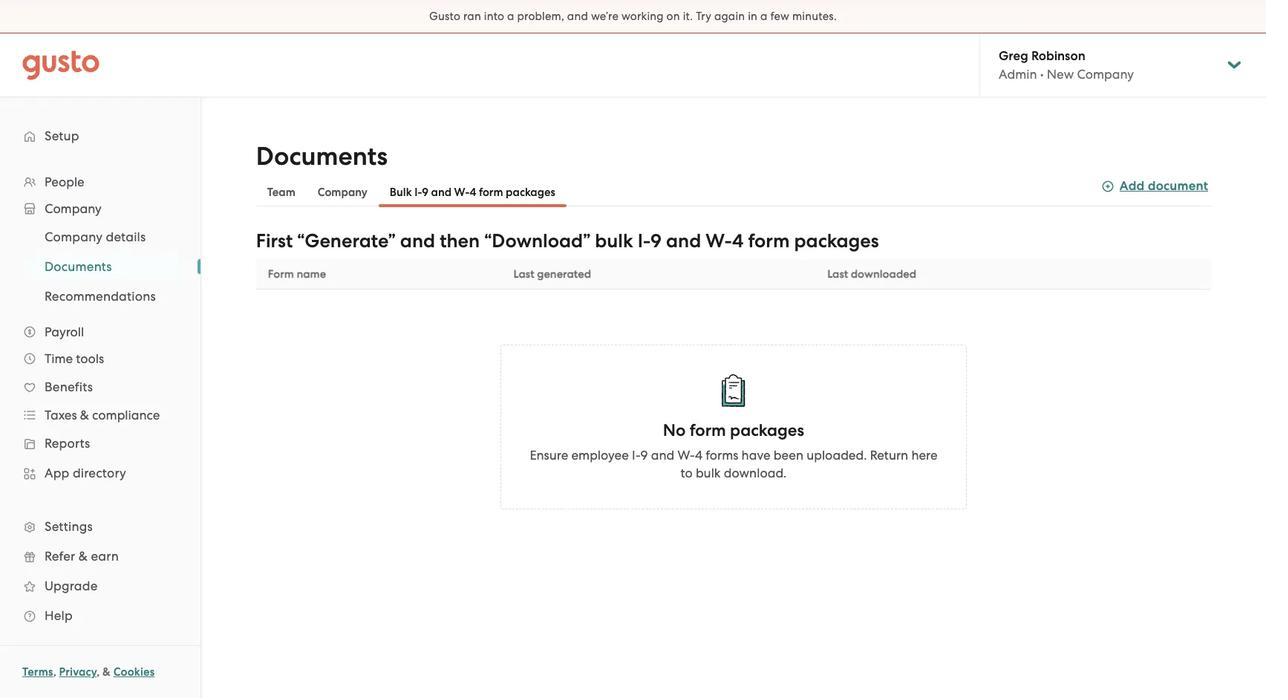 Task type: vqa. For each thing, say whether or not it's contained in the screenshot.
fees.
no



Task type: describe. For each thing, give the bounding box(es) containing it.
2 vertical spatial form
[[690, 420, 726, 440]]

compliance
[[92, 408, 160, 423]]

company details link
[[27, 224, 186, 250]]

benefits
[[45, 379, 93, 394]]

ensure employee i-9 and w-4 forms have been uploaded. return here to bulk download.
[[530, 448, 938, 480]]

been
[[774, 448, 803, 463]]

settings
[[45, 519, 93, 534]]

we're
[[591, 10, 619, 23]]

payroll button
[[15, 319, 186, 345]]

gusto navigation element
[[0, 97, 200, 654]]

company inside button
[[318, 186, 367, 199]]

company button
[[15, 195, 186, 222]]

1 vertical spatial packages
[[794, 229, 879, 252]]

benefits link
[[15, 374, 186, 400]]

time tools button
[[15, 345, 186, 372]]

9 inside ensure employee i-9 and w-4 forms have been uploaded. return here to bulk download.
[[640, 448, 648, 463]]

help
[[45, 608, 73, 623]]

"generate"
[[297, 229, 396, 252]]

i- inside button
[[414, 186, 422, 199]]

directory
[[73, 466, 126, 480]]

app directory
[[45, 466, 126, 480]]

2 , from the left
[[97, 665, 100, 679]]

to
[[681, 466, 693, 480]]

recommendations
[[45, 289, 156, 304]]

& for compliance
[[80, 408, 89, 423]]

add document
[[1120, 178, 1208, 194]]

w- inside button
[[454, 186, 470, 199]]

help link
[[15, 602, 186, 629]]

minutes.
[[792, 10, 837, 23]]

ran
[[463, 10, 481, 23]]

first
[[256, 229, 293, 252]]

people
[[45, 175, 84, 189]]

refer
[[45, 549, 75, 564]]

downloaded
[[851, 267, 916, 281]]

"download"
[[484, 229, 591, 252]]

company button
[[307, 177, 379, 207]]

earn
[[91, 549, 119, 564]]

app directory link
[[15, 460, 186, 486]]

new
[[1047, 67, 1074, 82]]

privacy link
[[59, 665, 97, 679]]

no
[[663, 420, 686, 440]]

1 vertical spatial i-
[[638, 229, 650, 252]]

reports link
[[15, 430, 186, 457]]

problem,
[[517, 10, 564, 23]]

and inside button
[[431, 186, 452, 199]]

into
[[484, 10, 504, 23]]

setup link
[[15, 123, 186, 149]]

team
[[267, 186, 295, 199]]

working
[[621, 10, 664, 23]]

few
[[770, 10, 789, 23]]

on
[[667, 10, 680, 23]]

in
[[748, 10, 758, 23]]

forms
[[706, 448, 738, 463]]

9 inside button
[[422, 186, 428, 199]]

privacy
[[59, 665, 97, 679]]

taxes & compliance
[[45, 408, 160, 423]]

packages inside button
[[506, 186, 555, 199]]

gusto
[[429, 10, 461, 23]]

try
[[696, 10, 711, 23]]

greg
[[999, 48, 1028, 64]]

home image
[[22, 50, 100, 80]]

terms
[[22, 665, 53, 679]]

cookies button
[[113, 663, 155, 681]]

1 , from the left
[[53, 665, 56, 679]]

1 vertical spatial w-
[[706, 229, 732, 252]]

form
[[268, 267, 294, 281]]

last downloaded
[[827, 267, 916, 281]]

2 vertical spatial packages
[[730, 420, 804, 440]]

details
[[106, 229, 146, 244]]

4 inside button
[[470, 186, 476, 199]]

no form packages
[[663, 420, 804, 440]]

payroll
[[45, 325, 84, 339]]

taxes
[[45, 408, 77, 423]]

recommendations link
[[27, 283, 186, 310]]

and inside ensure employee i-9 and w-4 forms have been uploaded. return here to bulk download.
[[651, 448, 674, 463]]

documents link
[[27, 253, 186, 280]]

terms , privacy , & cookies
[[22, 665, 155, 679]]

people button
[[15, 169, 186, 195]]

again
[[714, 10, 745, 23]]

reports
[[45, 436, 90, 451]]

it.
[[683, 10, 693, 23]]

time
[[45, 351, 73, 366]]



Task type: locate. For each thing, give the bounding box(es) containing it.
documents inside gusto navigation element
[[45, 259, 112, 274]]

upgrade link
[[15, 573, 186, 599]]

terms link
[[22, 665, 53, 679]]

documents up company button
[[256, 141, 388, 172]]

0 horizontal spatial bulk
[[595, 229, 633, 252]]

2 horizontal spatial 9
[[650, 229, 662, 252]]

taxes & compliance button
[[15, 402, 186, 428]]

gusto ran into a problem, and we're working on it. try again in a few minutes.
[[429, 10, 837, 23]]

bulk
[[390, 186, 412, 199]]

0 vertical spatial packages
[[506, 186, 555, 199]]

last generated
[[514, 267, 591, 281]]

company inside "link"
[[45, 229, 103, 244]]

packages up have
[[730, 420, 804, 440]]

& left cookies button
[[103, 665, 111, 679]]

document
[[1148, 178, 1208, 194]]

time tools
[[45, 351, 104, 366]]

have
[[742, 448, 770, 463]]

2 vertical spatial w-
[[678, 448, 695, 463]]

•
[[1040, 67, 1044, 82]]

then
[[440, 229, 480, 252]]

& for earn
[[79, 549, 88, 564]]

1 vertical spatial form
[[748, 229, 790, 252]]

refer & earn
[[45, 549, 119, 564]]

company right new
[[1077, 67, 1134, 82]]

& left earn
[[79, 549, 88, 564]]

0 vertical spatial bulk
[[595, 229, 633, 252]]

bulk i-9 and w-4 form packages
[[390, 186, 555, 199]]

first "generate" and then "download" bulk i-9 and w-4 form packages
[[256, 229, 879, 252]]

0 horizontal spatial a
[[507, 10, 514, 23]]

company inside dropdown button
[[45, 201, 102, 216]]

0 vertical spatial form
[[479, 186, 503, 199]]

bulk i-9 and w-4 form packages button
[[379, 177, 566, 207]]

list containing company details
[[0, 222, 200, 311]]

2 last from the left
[[827, 267, 848, 281]]

0 horizontal spatial w-
[[454, 186, 470, 199]]

0 horizontal spatial ,
[[53, 665, 56, 679]]

packages up last downloaded
[[794, 229, 879, 252]]

team button
[[256, 177, 307, 207]]

company inside greg robinson admin • new company
[[1077, 67, 1134, 82]]

company down "people"
[[45, 201, 102, 216]]

w-
[[454, 186, 470, 199], [706, 229, 732, 252], [678, 448, 695, 463]]

0 horizontal spatial documents
[[45, 259, 112, 274]]

bulk inside ensure employee i-9 and w-4 forms have been uploaded. return here to bulk download.
[[696, 466, 721, 480]]

last
[[514, 267, 534, 281], [827, 267, 848, 281]]

cookies
[[113, 665, 155, 679]]

ensure
[[530, 448, 568, 463]]

0 horizontal spatial last
[[514, 267, 534, 281]]

1 horizontal spatial a
[[760, 10, 768, 23]]

last for last generated
[[514, 267, 534, 281]]

i- inside ensure employee i-9 and w-4 forms have been uploaded. return here to bulk download.
[[632, 448, 640, 463]]

a right into
[[507, 10, 514, 23]]

0 horizontal spatial 9
[[422, 186, 428, 199]]

greg robinson admin • new company
[[999, 48, 1134, 82]]

a
[[507, 10, 514, 23], [760, 10, 768, 23]]

& inside 'link'
[[79, 549, 88, 564]]

1 horizontal spatial form
[[690, 420, 726, 440]]

admin
[[999, 67, 1037, 82]]

2 vertical spatial 9
[[640, 448, 648, 463]]

and
[[567, 10, 588, 23], [431, 186, 452, 199], [400, 229, 435, 252], [666, 229, 701, 252], [651, 448, 674, 463]]

2 horizontal spatial w-
[[706, 229, 732, 252]]

4
[[470, 186, 476, 199], [732, 229, 744, 252], [695, 448, 703, 463]]

company up "generate"
[[318, 186, 367, 199]]

1 horizontal spatial ,
[[97, 665, 100, 679]]

here
[[911, 448, 938, 463]]

,
[[53, 665, 56, 679], [97, 665, 100, 679]]

company
[[1077, 67, 1134, 82], [318, 186, 367, 199], [45, 201, 102, 216], [45, 229, 103, 244]]

list containing people
[[0, 169, 200, 630]]

& inside dropdown button
[[80, 408, 89, 423]]

tools
[[76, 351, 104, 366]]

2 vertical spatial i-
[[632, 448, 640, 463]]

add document link
[[1102, 176, 1208, 196]]

2 vertical spatial 4
[[695, 448, 703, 463]]

9
[[422, 186, 428, 199], [650, 229, 662, 252], [640, 448, 648, 463]]

0 vertical spatial i-
[[414, 186, 422, 199]]

packages up ""download"" in the top of the page
[[506, 186, 555, 199]]

1 horizontal spatial w-
[[678, 448, 695, 463]]

2 horizontal spatial form
[[748, 229, 790, 252]]

1 horizontal spatial last
[[827, 267, 848, 281]]

, left privacy link
[[53, 665, 56, 679]]

1 vertical spatial documents
[[45, 259, 112, 274]]

download.
[[724, 466, 787, 480]]

generated
[[537, 267, 591, 281]]

refer & earn link
[[15, 543, 186, 570]]

company down company dropdown button
[[45, 229, 103, 244]]

1 last from the left
[[514, 267, 534, 281]]

add
[[1120, 178, 1145, 194]]

employee
[[571, 448, 629, 463]]

0 vertical spatial 9
[[422, 186, 428, 199]]

1 vertical spatial 9
[[650, 229, 662, 252]]

last down ""download"" in the top of the page
[[514, 267, 534, 281]]

1 horizontal spatial bulk
[[696, 466, 721, 480]]

documents down company details
[[45, 259, 112, 274]]

company details
[[45, 229, 146, 244]]

1 horizontal spatial 9
[[640, 448, 648, 463]]

2 vertical spatial &
[[103, 665, 111, 679]]

4 inside ensure employee i-9 and w-4 forms have been uploaded. return here to bulk download.
[[695, 448, 703, 463]]

uploaded.
[[807, 448, 867, 463]]

last for last downloaded
[[827, 267, 848, 281]]

, left cookies button
[[97, 665, 100, 679]]

&
[[80, 408, 89, 423], [79, 549, 88, 564], [103, 665, 111, 679]]

1 vertical spatial bulk
[[696, 466, 721, 480]]

1 horizontal spatial documents
[[256, 141, 388, 172]]

robinson
[[1031, 48, 1085, 64]]

0 vertical spatial documents
[[256, 141, 388, 172]]

list
[[0, 169, 200, 630], [0, 222, 200, 311]]

a right in
[[760, 10, 768, 23]]

settings link
[[15, 513, 186, 540]]

0 horizontal spatial form
[[479, 186, 503, 199]]

form name
[[268, 267, 326, 281]]

0 vertical spatial &
[[80, 408, 89, 423]]

2 horizontal spatial 4
[[732, 229, 744, 252]]

bulk
[[595, 229, 633, 252], [696, 466, 721, 480]]

1 a from the left
[[507, 10, 514, 23]]

0 vertical spatial 4
[[470, 186, 476, 199]]

2 list from the top
[[0, 222, 200, 311]]

form inside bulk i-9 and w-4 form packages button
[[479, 186, 503, 199]]

form
[[479, 186, 503, 199], [748, 229, 790, 252], [690, 420, 726, 440]]

return
[[870, 448, 908, 463]]

last left downloaded
[[827, 267, 848, 281]]

w- inside ensure employee i-9 and w-4 forms have been uploaded. return here to bulk download.
[[678, 448, 695, 463]]

upgrade
[[45, 578, 98, 593]]

app
[[45, 466, 69, 480]]

name
[[297, 267, 326, 281]]

setup
[[45, 128, 79, 143]]

1 list from the top
[[0, 169, 200, 630]]

2 a from the left
[[760, 10, 768, 23]]

& right taxes
[[80, 408, 89, 423]]

1 vertical spatial 4
[[732, 229, 744, 252]]

0 horizontal spatial 4
[[470, 186, 476, 199]]

1 horizontal spatial 4
[[695, 448, 703, 463]]

1 vertical spatial &
[[79, 549, 88, 564]]

0 vertical spatial w-
[[454, 186, 470, 199]]



